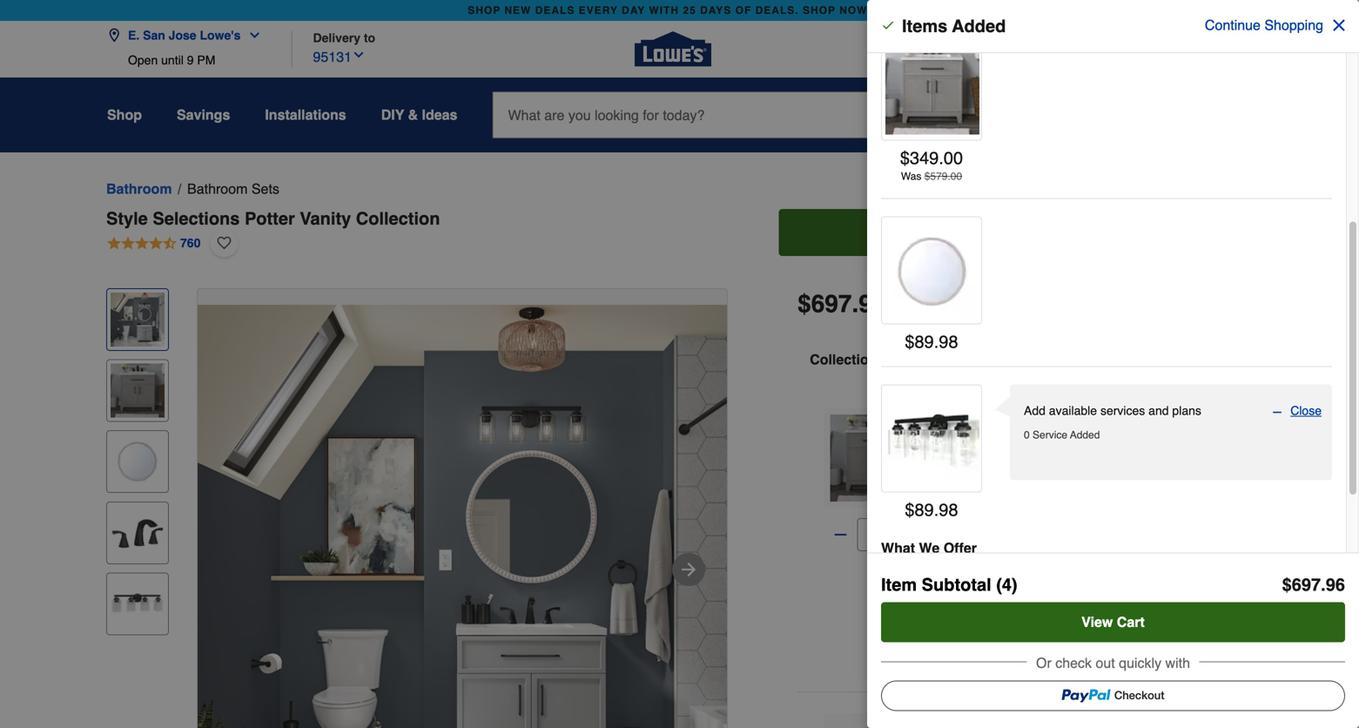 Task type: describe. For each thing, give the bounding box(es) containing it.
0 horizontal spatial minus image
[[832, 526, 850, 544]]

save
[[914, 304, 946, 320]]

e.
[[128, 28, 140, 42]]

what we offer
[[882, 540, 977, 556]]

0 vertical spatial added
[[952, 16, 1006, 36]]

0 vertical spatial items
[[902, 16, 948, 36]]

0 horizontal spatial collection
[[356, 209, 440, 229]]

what
[[882, 540, 916, 556]]

color/finish
[[1031, 550, 1102, 564]]

9
[[187, 53, 194, 67]]

or
[[1037, 655, 1052, 671]]

diy
[[381, 107, 404, 123]]

weekly ad
[[1094, 44, 1151, 57]]

installations
[[265, 107, 346, 123]]

style selections potter vanity collection
[[106, 209, 440, 229]]

close image
[[1331, 17, 1348, 34]]

0
[[1024, 429, 1030, 441]]

4
[[979, 224, 987, 240]]

delivery
[[313, 31, 361, 45]]

ad
[[1137, 44, 1151, 57]]

style selections
[[950, 410, 1044, 424]]

98 for second product image from the top
[[939, 332, 959, 352]]

close
[[1291, 404, 1322, 418]]

every
[[579, 4, 618, 17]]

2 shop from the left
[[803, 4, 836, 17]]

installations button
[[265, 99, 346, 131]]

4.5 stars image
[[106, 233, 202, 252]]

cultured
[[985, 445, 1031, 459]]

items inside button
[[991, 224, 1027, 240]]

1 vertical spatial .00
[[948, 170, 963, 182]]

manufacturer
[[950, 550, 1027, 564]]

location image
[[107, 28, 121, 42]]

pro
[[1213, 44, 1240, 57]]

blue image
[[1023, 580, 1051, 608]]

center
[[946, 44, 983, 57]]

arrow right image
[[679, 559, 700, 580]]

1 vertical spatial with
[[1166, 655, 1191, 671]]

deals
[[535, 4, 575, 17]]

2 title image from the top
[[111, 364, 165, 418]]

order status
[[1004, 44, 1073, 57]]

plans
[[1173, 404, 1202, 418]]

$ 89 . 98 for 0 product image
[[905, 500, 959, 520]]

of
[[736, 4, 752, 17]]

collection items
[[810, 351, 918, 368]]

continue shopping
[[1205, 17, 1324, 33]]

579
[[931, 170, 948, 182]]

lowe's inside e. san jose lowe's 'button'
[[200, 28, 241, 42]]

add available services and plans
[[1024, 404, 1202, 418]]

service
[[1033, 429, 1068, 441]]

and
[[1149, 404, 1169, 418]]

view cart button
[[882, 602, 1346, 642]]

lowe's pro
[[1172, 44, 1240, 57]]

98 for 0 product image
[[939, 500, 959, 520]]

lowe's credit center link
[[869, 42, 983, 59]]

shop new deals every day with 25 days of deals. shop now >
[[468, 4, 879, 17]]

diy & ideas
[[381, 107, 458, 123]]

bathroom link
[[106, 179, 172, 199]]

bathroom for bathroom
[[106, 181, 172, 197]]

single
[[950, 428, 984, 442]]

marble
[[1034, 445, 1071, 459]]

Search Query text field
[[493, 92, 889, 138]]

sets
[[252, 181, 280, 197]]

bathroom for bathroom sets
[[187, 181, 248, 197]]

minus image inside close button
[[1272, 405, 1284, 420]]

shop button
[[107, 99, 142, 131]]

95131 button
[[313, 45, 366, 68]]

cart inside button
[[1117, 614, 1145, 630]]

we
[[919, 540, 940, 556]]

available
[[1049, 404, 1098, 418]]

0 service added
[[1024, 429, 1101, 441]]

1 title image from the top
[[111, 293, 165, 347]]

view
[[1082, 614, 1114, 630]]

selections for style selections potter vanity collection
[[153, 209, 240, 229]]

items added
[[902, 16, 1006, 36]]

quickly
[[1119, 655, 1162, 671]]

shop
[[107, 107, 142, 123]]

order status link
[[1004, 42, 1073, 59]]

product image for 0
[[886, 392, 980, 487]]

until
[[161, 53, 184, 67]]

jose
[[169, 28, 197, 42]]

offer
[[944, 540, 977, 556]]

1 shop from the left
[[468, 4, 501, 17]]

item subtotal (4)
[[882, 575, 1018, 595]]

item
[[882, 575, 917, 595]]

shop new deals every day with 25 days of deals. shop now > link
[[464, 0, 882, 21]]

e. san jose lowe's
[[128, 28, 241, 42]]

services
[[1101, 404, 1146, 418]]

diy & ideas button
[[381, 99, 458, 131]]

add for add 4 items to cart
[[948, 224, 976, 240]]

bathroom inside potter 30-in gray single sink bathroom vanity with white cultured marble top
[[1015, 428, 1067, 442]]

$ 89 . 98 for second product image from the top
[[905, 332, 959, 352]]

2 vertical spatial items
[[881, 351, 918, 368]]

(4)
[[997, 575, 1018, 595]]

5 title image from the top
[[111, 577, 165, 631]]

to inside button
[[1031, 224, 1044, 240]]

heart outline image
[[217, 233, 231, 253]]

selections for style selections
[[983, 410, 1044, 424]]

30-
[[1083, 410, 1101, 424]]



Task type: vqa. For each thing, say whether or not it's contained in the screenshot.
Outdoor in the Outdoor Tools & Equipment
no



Task type: locate. For each thing, give the bounding box(es) containing it.
0 vertical spatial with
[[1107, 428, 1129, 442]]

&
[[408, 107, 418, 123]]

.00
[[939, 148, 964, 168], [948, 170, 963, 182]]

order
[[1004, 44, 1035, 57]]

shop left now
[[803, 4, 836, 17]]

0 horizontal spatial lowe's
[[200, 28, 241, 42]]

vanity inside potter 30-in gray single sink bathroom vanity with white cultured marble top
[[1071, 428, 1104, 442]]

1 horizontal spatial vanity
[[1071, 428, 1104, 442]]

shop left new
[[468, 4, 501, 17]]

minus image left "close" at the bottom
[[1272, 405, 1284, 420]]

|
[[897, 289, 903, 319]]

ideas
[[422, 107, 458, 123]]

pm
[[197, 53, 215, 67]]

0 horizontal spatial 349
[[910, 148, 939, 168]]

gray image
[[954, 580, 982, 608]]

1 horizontal spatial potter
[[1047, 410, 1080, 424]]

product image for $
[[886, 41, 980, 135]]

added
[[952, 16, 1006, 36], [1071, 429, 1101, 441]]

0 vertical spatial vanity
[[300, 209, 351, 229]]

$579.00
[[950, 502, 994, 516]]

with right the quickly
[[1166, 655, 1191, 671]]

$ 349 .00 was $ 579 .00
[[901, 148, 964, 182]]

1 horizontal spatial selections
[[983, 410, 1044, 424]]

add left 4
[[948, 224, 976, 240]]

chevron down image
[[352, 48, 366, 62]]

lowe's up pm
[[200, 28, 241, 42]]

open
[[128, 53, 158, 67]]

0 vertical spatial 98
[[939, 332, 959, 352]]

1 vertical spatial $ 89 . 98
[[905, 500, 959, 520]]

Stepper number input field with increment and decrement buttons number field
[[858, 518, 891, 551]]

style for style selections
[[950, 410, 979, 424]]

plus image
[[898, 526, 916, 544]]

95131
[[313, 49, 352, 65]]

with
[[649, 4, 679, 17]]

continue shopping button
[[1194, 5, 1360, 45]]

2 $ 89 . 98 from the top
[[905, 500, 959, 520]]

selections up sink
[[983, 410, 1044, 424]]

lowe's inside lowe's credit center link
[[869, 44, 907, 57]]

shopping
[[1265, 17, 1324, 33]]

bathroom inside bathroom sets link
[[187, 181, 248, 197]]

credit
[[910, 44, 943, 57]]

in
[[1101, 410, 1110, 424]]

style
[[106, 209, 148, 229], [950, 410, 979, 424]]

potter up 0 service added
[[1047, 410, 1080, 424]]

manufacturer color/finish : gray
[[950, 550, 1137, 564]]

.00 up 579
[[939, 148, 964, 168]]

0 vertical spatial collection
[[356, 209, 440, 229]]

open until 9 pm
[[128, 53, 215, 67]]

items
[[902, 16, 948, 36], [991, 224, 1027, 240], [881, 351, 918, 368]]

1 vertical spatial vanity
[[1071, 428, 1104, 442]]

0 vertical spatial 697
[[812, 290, 852, 318]]

day
[[622, 4, 646, 17]]

days
[[700, 4, 732, 17]]

0 vertical spatial cart
[[1048, 224, 1076, 240]]

cart right view
[[1117, 614, 1145, 630]]

cart inside button
[[1048, 224, 1076, 240]]

1 horizontal spatial style
[[950, 410, 979, 424]]

0 vertical spatial selections
[[153, 209, 240, 229]]

lowe's for lowe's pro
[[1172, 44, 1210, 57]]

gray for potter 30-in gray single sink bathroom vanity with white cultured marble top
[[1114, 410, 1140, 424]]

2 98 from the top
[[939, 500, 959, 520]]

349 for $579.00
[[956, 470, 991, 494]]

sink
[[987, 428, 1011, 442]]

$ 89 . 98 down save
[[905, 332, 959, 352]]

0 vertical spatial 349
[[910, 148, 939, 168]]

1 vertical spatial 98
[[939, 500, 959, 520]]

product image
[[886, 41, 980, 135], [886, 224, 980, 318], [886, 392, 980, 487]]

1 vertical spatial style
[[950, 410, 979, 424]]

search image
[[903, 105, 920, 122]]

now
[[840, 4, 868, 17]]

camera image
[[942, 106, 959, 124]]

minus image
[[1272, 405, 1284, 420], [832, 526, 850, 544]]

$ 349 $579.00
[[950, 470, 994, 516]]

0 vertical spatial $ 697 . 96
[[798, 290, 886, 318]]

0 horizontal spatial add
[[948, 224, 976, 240]]

1 vertical spatial items
[[991, 224, 1027, 240]]

0 vertical spatial product image
[[886, 41, 980, 135]]

potter down "sets"
[[245, 209, 295, 229]]

collection
[[356, 209, 440, 229], [810, 351, 878, 368]]

$927.96
[[914, 284, 964, 301]]

349 up the $579.00
[[956, 470, 991, 494]]

1 horizontal spatial lowe's
[[869, 44, 907, 57]]

3 product image from the top
[[886, 392, 980, 487]]

1 vertical spatial minus image
[[832, 526, 850, 544]]

gray for manufacturer color/finish : gray
[[1110, 550, 1137, 564]]

25
[[683, 4, 697, 17]]

0 vertical spatial add
[[948, 224, 976, 240]]

add 4 items to cart button
[[779, 209, 1246, 256]]

1 vertical spatial 89
[[915, 500, 934, 520]]

items up lowe's credit center link
[[902, 16, 948, 36]]

chevron down image
[[241, 28, 262, 42]]

cart right 4
[[1048, 224, 1076, 240]]

$ 697 . 96
[[798, 290, 886, 318], [1283, 575, 1346, 595]]

2 horizontal spatial bathroom
[[1015, 428, 1067, 442]]

1 $ 89 . 98 from the top
[[905, 332, 959, 352]]

to up chevron down image
[[364, 31, 376, 45]]

1 horizontal spatial with
[[1166, 655, 1191, 671]]

to right 4
[[1031, 224, 1044, 240]]

check
[[1056, 655, 1092, 671]]

1 vertical spatial to
[[1031, 224, 1044, 240]]

close button
[[1272, 402, 1322, 420]]

items right 4
[[991, 224, 1027, 240]]

new
[[505, 4, 532, 17]]

0 horizontal spatial bathroom
[[106, 181, 172, 197]]

0 vertical spatial style
[[106, 209, 148, 229]]

3 title image from the top
[[111, 435, 165, 489]]

1 89 from the top
[[915, 332, 934, 352]]

0 horizontal spatial 697
[[812, 290, 852, 318]]

savings
[[177, 107, 230, 123]]

0 horizontal spatial style
[[106, 209, 148, 229]]

1 product image from the top
[[886, 41, 980, 135]]

0 horizontal spatial potter
[[245, 209, 295, 229]]

savings button
[[177, 99, 230, 131]]

4 title image from the top
[[111, 506, 165, 560]]

98 up offer
[[939, 500, 959, 520]]

1 vertical spatial cart
[[1117, 614, 1145, 630]]

0 vertical spatial minus image
[[1272, 405, 1284, 420]]

selections up 760
[[153, 209, 240, 229]]

0 horizontal spatial cart
[[1048, 224, 1076, 240]]

0 vertical spatial 96
[[859, 290, 886, 318]]

minus image left stepper number input field with increment and decrement buttons number field
[[832, 526, 850, 544]]

1 vertical spatial 349
[[956, 470, 991, 494]]

1 star image
[[950, 449, 1031, 466]]

view cart
[[1082, 614, 1145, 630]]

1 horizontal spatial added
[[1071, 429, 1101, 441]]

bathroom
[[106, 181, 172, 197], [187, 181, 248, 197], [1015, 428, 1067, 442]]

add up 0
[[1024, 404, 1046, 418]]

0 horizontal spatial $ 697 . 96
[[798, 290, 886, 318]]

>
[[872, 4, 879, 17]]

1 vertical spatial 697
[[1293, 575, 1322, 595]]

1 vertical spatial $ 697 . 96
[[1283, 575, 1346, 595]]

with inside potter 30-in gray single sink bathroom vanity with white cultured marble top
[[1107, 428, 1129, 442]]

weekly
[[1094, 44, 1134, 57]]

:
[[1102, 550, 1106, 564]]

2 product image from the top
[[886, 224, 980, 318]]

lowe's left "pro"
[[1172, 44, 1210, 57]]

potter inside potter 30-in gray single sink bathroom vanity with white cultured marble top
[[1047, 410, 1080, 424]]

san
[[143, 28, 165, 42]]

gray right the :
[[1110, 550, 1137, 564]]

1 horizontal spatial minus image
[[1272, 405, 1284, 420]]

1 horizontal spatial collection
[[810, 351, 878, 368]]

bathroom sets link
[[187, 179, 280, 199]]

2 horizontal spatial lowe's
[[1172, 44, 1210, 57]]

added up top
[[1071, 429, 1101, 441]]

lowe's inside lowe's pro link
[[1172, 44, 1210, 57]]

with down in
[[1107, 428, 1129, 442]]

349
[[910, 148, 939, 168], [956, 470, 991, 494]]

1 98 from the top
[[939, 332, 959, 352]]

selections
[[153, 209, 240, 229], [983, 410, 1044, 424]]

1 horizontal spatial to
[[1031, 224, 1044, 240]]

$
[[901, 148, 910, 168], [925, 170, 931, 182], [798, 290, 812, 318], [905, 332, 915, 352], [950, 473, 956, 485], [905, 500, 915, 520], [1283, 575, 1293, 595]]

0 vertical spatial potter
[[245, 209, 295, 229]]

added up center
[[952, 16, 1006, 36]]

or check out quickly with
[[1037, 655, 1191, 671]]

0 horizontal spatial with
[[1107, 428, 1129, 442]]

2 89 from the top
[[915, 500, 934, 520]]

1 vertical spatial collection
[[810, 351, 878, 368]]

0 vertical spatial 89
[[915, 332, 934, 352]]

89 down save
[[915, 332, 934, 352]]

bathroom left "sets"
[[187, 181, 248, 197]]

gray inside potter 30-in gray single sink bathroom vanity with white cultured marble top
[[1114, 410, 1140, 424]]

style down bathroom link
[[106, 209, 148, 229]]

$ 89 . 98 up plus image
[[905, 500, 959, 520]]

98 down save
[[939, 332, 959, 352]]

1 vertical spatial added
[[1071, 429, 1101, 441]]

349 for .00
[[910, 148, 939, 168]]

$230.00
[[950, 304, 1001, 320]]

1 vertical spatial gray
[[1110, 550, 1137, 564]]

0 horizontal spatial vanity
[[300, 209, 351, 229]]

0 vertical spatial to
[[364, 31, 376, 45]]

e. san jose lowe's button
[[107, 18, 269, 53]]

89
[[915, 332, 934, 352], [915, 500, 934, 520]]

gray
[[1114, 410, 1140, 424], [1110, 550, 1137, 564]]

bathroom up marble
[[1015, 428, 1067, 442]]

style up single
[[950, 410, 979, 424]]

lowe's down checkmark icon
[[869, 44, 907, 57]]

1 vertical spatial 96
[[1326, 575, 1346, 595]]

bathroom sets
[[187, 181, 280, 197]]

weekly ad link
[[1094, 42, 1151, 59]]

lowe's home improvement logo image
[[635, 11, 712, 88]]

1 vertical spatial add
[[1024, 404, 1046, 418]]

subtotal
[[922, 575, 992, 595]]

0 horizontal spatial shop
[[468, 4, 501, 17]]

lowe's credit center
[[869, 44, 983, 57]]

white image
[[988, 580, 1016, 608]]

0 horizontal spatial 96
[[859, 290, 886, 318]]

1 horizontal spatial cart
[[1117, 614, 1145, 630]]

checkmark image
[[882, 18, 895, 32]]

0 horizontal spatial to
[[364, 31, 376, 45]]

1 horizontal spatial shop
[[803, 4, 836, 17]]

0 horizontal spatial added
[[952, 16, 1006, 36]]

items down "|"
[[881, 351, 918, 368]]

1 horizontal spatial add
[[1024, 404, 1046, 418]]

None search field
[[493, 91, 968, 155]]

1 vertical spatial potter
[[1047, 410, 1080, 424]]

0 vertical spatial $ 89 . 98
[[905, 332, 959, 352]]

1 vertical spatial product image
[[886, 224, 980, 318]]

349 up was
[[910, 148, 939, 168]]

1 horizontal spatial 697
[[1293, 575, 1322, 595]]

title image
[[111, 293, 165, 347], [111, 364, 165, 418], [111, 435, 165, 489], [111, 506, 165, 560], [111, 577, 165, 631]]

98
[[939, 332, 959, 352], [939, 500, 959, 520]]

1 horizontal spatial bathroom
[[187, 181, 248, 197]]

was
[[901, 170, 922, 182]]

deals.
[[756, 4, 799, 17]]

89 up plus image
[[915, 500, 934, 520]]

760
[[180, 236, 201, 250]]

0 vertical spatial .00
[[939, 148, 964, 168]]

add for add available services and plans
[[1024, 404, 1046, 418]]

0 horizontal spatial selections
[[153, 209, 240, 229]]

gray right in
[[1114, 410, 1140, 424]]

349 inside "$ 349 $579.00"
[[956, 470, 991, 494]]

760 button
[[106, 229, 202, 257]]

lowe's for lowe's credit center
[[869, 44, 907, 57]]

status
[[1038, 44, 1073, 57]]

.00 right was
[[948, 170, 963, 182]]

bathroom up 4.5 stars image
[[106, 181, 172, 197]]

0 vertical spatial gray
[[1114, 410, 1140, 424]]

style for style selections potter vanity collection
[[106, 209, 148, 229]]

1 horizontal spatial $ 697 . 96
[[1283, 575, 1346, 595]]

1 horizontal spatial 349
[[956, 470, 991, 494]]

lowe's
[[200, 28, 241, 42], [869, 44, 907, 57], [1172, 44, 1210, 57]]

continue
[[1205, 17, 1261, 33]]

$ inside "$ 349 $579.00"
[[950, 473, 956, 485]]

vanity
[[300, 209, 351, 229], [1071, 428, 1104, 442]]

349 inside $ 349 .00 was $ 579 .00
[[910, 148, 939, 168]]

out
[[1096, 655, 1116, 671]]

1 vertical spatial selections
[[983, 410, 1044, 424]]

2 vertical spatial product image
[[886, 392, 980, 487]]

1 horizontal spatial 96
[[1326, 575, 1346, 595]]

lowe's pro link
[[1172, 42, 1240, 59]]

add inside button
[[948, 224, 976, 240]]

$ 89 . 98
[[905, 332, 959, 352], [905, 500, 959, 520]]



